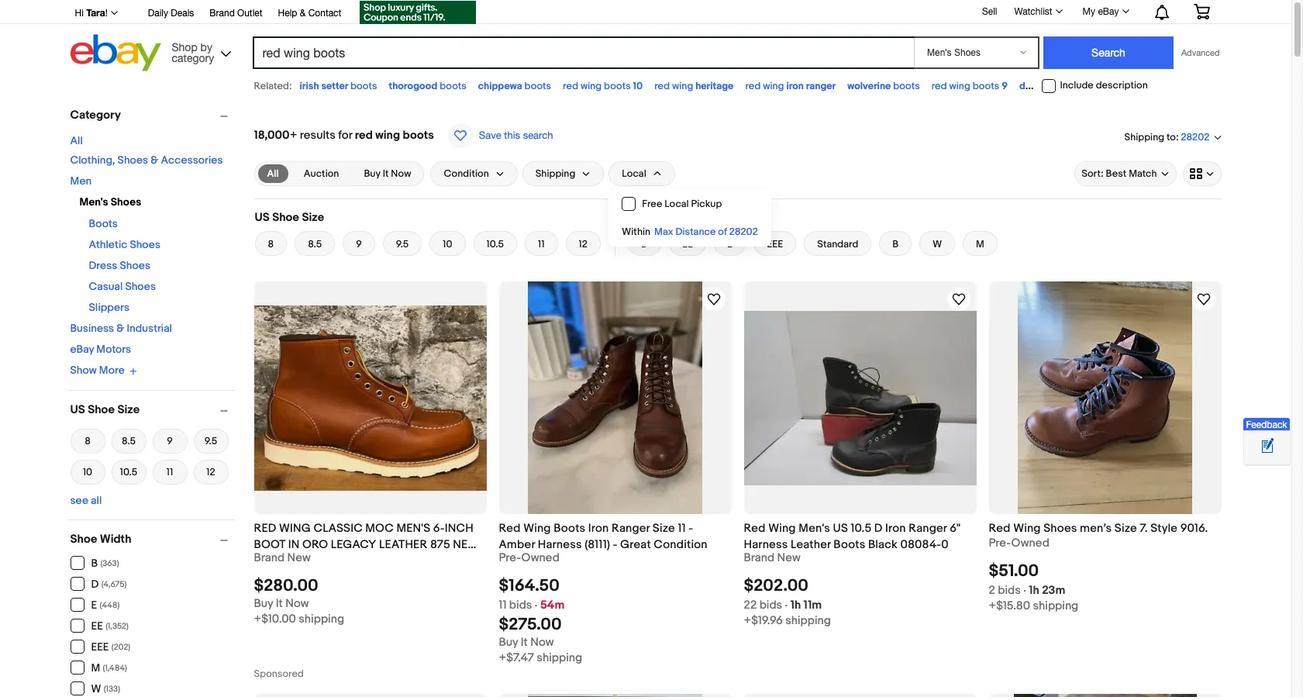 Task type: locate. For each thing, give the bounding box(es) containing it.
standard
[[818, 238, 859, 250]]

red down shop by category banner
[[655, 80, 670, 92]]

men
[[70, 174, 92, 188]]

shipping right "+$7.47"
[[537, 651, 583, 666]]

23m
[[1042, 583, 1066, 598]]

1 ranger from the left
[[612, 521, 650, 536]]

shipping inside $51.00 2 bids · 1h 23m +$15.80 shipping
[[1033, 599, 1079, 614]]

b left (363)
[[91, 557, 98, 570]]

boots inside red wing men's us 10.5 d iron ranger 6" harness leather boots black 08084-0 brand new
[[834, 537, 866, 552]]

0 vertical spatial &
[[300, 8, 306, 19]]

& inside help & contact link
[[300, 8, 306, 19]]

1h for $202.00
[[791, 598, 801, 613]]

9
[[1002, 80, 1008, 92], [356, 238, 362, 250], [167, 435, 173, 447]]

wing left heritage
[[672, 80, 694, 92]]

1 horizontal spatial eee
[[767, 238, 783, 250]]

0 vertical spatial 28202
[[1181, 131, 1210, 144]]

width up (363)
[[100, 532, 131, 546]]

2 vertical spatial us
[[833, 521, 848, 536]]

red wing classic moc men's 6-inch boot in oro legacy leather 875 new in box
[[254, 521, 479, 568]]

0 vertical spatial shoe width
[[628, 210, 689, 225]]

+$15.80
[[989, 599, 1031, 614]]

now down 18,000 + results for red wing boots
[[391, 168, 411, 180]]

· for 11m
[[785, 598, 788, 613]]

sort: best match button
[[1075, 161, 1177, 186]]

1h
[[1029, 583, 1040, 598], [791, 598, 801, 613]]

0 vertical spatial condition
[[444, 168, 489, 180]]

2 harness from the left
[[744, 537, 788, 552]]

1 horizontal spatial 12 link
[[566, 231, 601, 256]]

1 vertical spatial men's
[[799, 521, 831, 536]]

red right heritage
[[746, 80, 761, 92]]

9 down buy it now link
[[356, 238, 362, 250]]

d for d (4,675)
[[91, 578, 99, 591]]

ranger
[[612, 521, 650, 536], [909, 521, 947, 536]]

buy inside "$280.00 buy it now +$10.00 shipping"
[[254, 596, 273, 611]]

us shoe size down show more button in the left bottom of the page
[[70, 402, 140, 417]]

buy
[[364, 168, 381, 180], [254, 596, 273, 611], [499, 635, 518, 650]]

0 horizontal spatial eee
[[91, 641, 109, 654]]

10.5 for 10.5 link to the right
[[487, 238, 504, 250]]

watch red wing boots iron ranger size 11  - amber harness (8111) - great condition image
[[705, 290, 723, 309]]

eee right e link
[[767, 238, 783, 250]]

shipping
[[1125, 131, 1165, 143], [536, 168, 576, 180]]

w
[[933, 238, 942, 250], [91, 682, 101, 696]]

wing
[[581, 80, 602, 92], [672, 80, 694, 92], [763, 80, 784, 92], [950, 80, 971, 92], [376, 128, 400, 143]]

1h inside $51.00 2 bids · 1h 23m +$15.80 shipping
[[1029, 583, 1040, 598]]

red wing shoes men's size 7. style 9016. image
[[1018, 281, 1193, 514]]

1 vertical spatial 9.5 link
[[193, 427, 228, 455]]

men's inside red wing men's us 10.5 d iron ranger 6" harness leather boots black 08084-0 brand new
[[799, 521, 831, 536]]

chippewa boots
[[478, 80, 551, 92]]

0 horizontal spatial condition
[[444, 168, 489, 180]]

now up +$10.00
[[286, 596, 309, 611]]

all
[[70, 134, 83, 147], [267, 168, 279, 180]]

1 vertical spatial 8
[[85, 435, 91, 447]]

1 horizontal spatial iron
[[886, 521, 906, 536]]

owned up "$164.50"
[[522, 551, 560, 565]]

new up "$202.00" at the bottom of page
[[777, 551, 801, 565]]

red wing shoes men's size 7. style 9016. heading
[[989, 521, 1209, 536]]

0 horizontal spatial now
[[286, 596, 309, 611]]

bids inside $164.50 11 bids · 54m $275.00 buy it now +$7.47 shipping
[[509, 598, 532, 613]]

w left (133)
[[91, 682, 101, 696]]

1 horizontal spatial d
[[641, 238, 648, 250]]

shipping right +$10.00
[[299, 612, 344, 627]]

1 vertical spatial all link
[[258, 164, 288, 183]]

0 vertical spatial boots
[[89, 217, 118, 230]]

0 horizontal spatial us
[[70, 402, 85, 417]]

& for industrial
[[117, 322, 124, 335]]

bids for $51.00
[[998, 583, 1021, 598]]

9.5 down us shoe size dropdown button on the bottom left
[[205, 435, 217, 447]]

harness up "$202.00" at the bottom of page
[[744, 537, 788, 552]]

1 horizontal spatial 8.5 link
[[295, 231, 335, 256]]

your shopping cart image
[[1193, 4, 1211, 19]]

1 vertical spatial ee
[[91, 620, 103, 633]]

(1,352)
[[106, 621, 129, 631]]

None submit
[[1044, 36, 1174, 69]]

0 horizontal spatial brand
[[210, 8, 235, 19]]

setter
[[321, 80, 348, 92]]

dress
[[89, 259, 117, 272]]

wing for $164.50
[[524, 521, 551, 536]]

wing up $51.00
[[1014, 521, 1041, 536]]

iron up (8111)
[[588, 521, 609, 536]]

eee left (202)
[[91, 641, 109, 654]]

1 harness from the left
[[538, 537, 582, 552]]

2 horizontal spatial it
[[521, 635, 528, 650]]

boots athletic shoes dress shoes casual shoes slippers
[[89, 217, 161, 314]]

condition down save
[[444, 168, 489, 180]]

· inside $51.00 2 bids · 1h 23m +$15.80 shipping
[[1024, 583, 1027, 598]]

1 red from the left
[[499, 521, 521, 536]]

3 wing from the left
[[1014, 521, 1041, 536]]

iron inside red wing men's us 10.5 d iron ranger 6" harness leather boots black 08084-0 brand new
[[886, 521, 906, 536]]

w right the b link
[[933, 238, 942, 250]]

1 vertical spatial now
[[286, 596, 309, 611]]

shipping inside shipping to : 28202
[[1125, 131, 1165, 143]]

sell
[[982, 6, 998, 17]]

shoe width up max
[[628, 210, 689, 225]]

buy inside buy it now link
[[364, 168, 381, 180]]

e for e (448)
[[91, 599, 97, 612]]

boots left black
[[834, 537, 866, 552]]

boots right the danner
[[1053, 80, 1080, 92]]

ranger up great
[[612, 521, 650, 536]]

owned up $51.00
[[1012, 536, 1050, 551]]

wing inside red wing men's us 10.5 d iron ranger 6" harness leather boots black 08084-0 brand new
[[769, 521, 796, 536]]

8.5 down auction
[[308, 238, 322, 250]]

shipping down 23m
[[1033, 599, 1079, 614]]

shoes down athletic shoes link
[[120, 259, 150, 272]]

wing for red wing iron ranger
[[763, 80, 784, 92]]

boots up (8111)
[[554, 521, 586, 536]]

8
[[268, 238, 274, 250], [85, 435, 91, 447]]

shoes right clothing,
[[118, 154, 148, 167]]

1 horizontal spatial us shoe size
[[255, 210, 324, 225]]

0 horizontal spatial owned
[[522, 551, 560, 565]]

all link down 18,000
[[258, 164, 288, 183]]

& up motors
[[117, 322, 124, 335]]

28202
[[1181, 131, 1210, 144], [730, 226, 758, 238]]

pre- up "$164.50"
[[499, 551, 522, 565]]

bids inside $51.00 2 bids · 1h 23m +$15.80 shipping
[[998, 583, 1021, 598]]

· down "$202.00" at the bottom of page
[[785, 598, 788, 613]]

9 left the danner
[[1002, 80, 1008, 92]]

size inside red wing shoes men's size 7. style 9016. pre-owned
[[1115, 521, 1138, 536]]

1 horizontal spatial m
[[976, 238, 985, 250]]

0 horizontal spatial ee
[[91, 620, 103, 633]]

bids
[[998, 583, 1021, 598], [509, 598, 532, 613], [760, 598, 783, 613]]

red wing classic moc men's 6-inch boot in oro legacy leather 875 new in box heading
[[254, 521, 479, 568]]

us
[[255, 210, 270, 225], [70, 402, 85, 417], [833, 521, 848, 536]]

6"
[[950, 521, 961, 536]]

condition right great
[[654, 537, 708, 552]]

bids inside $202.00 22 bids · 1h 11m +$19.96 shipping
[[760, 598, 783, 613]]

brand outlet link
[[210, 5, 263, 22]]

main content containing $51.00
[[248, 101, 1228, 697]]

ranger up 08084-
[[909, 521, 947, 536]]

11 link down shipping dropdown button on the left
[[525, 231, 558, 256]]

red wing men's us 10.5 d iron ranger 6" harness leather boots black 08084-0 heading
[[744, 521, 961, 552]]

1 horizontal spatial new
[[777, 551, 801, 565]]

iron inside the red wing boots iron ranger size 11  - amber harness (8111) - great condition pre-owned
[[588, 521, 609, 536]]

0 vertical spatial e
[[727, 238, 733, 250]]

0 vertical spatial buy
[[364, 168, 381, 180]]

slippers link
[[89, 301, 129, 314]]

9.5
[[396, 238, 409, 250], [205, 435, 217, 447]]

brand outlet
[[210, 8, 263, 19]]

9 link
[[343, 231, 375, 256], [152, 427, 187, 455]]

shipping inside $202.00 22 bids · 1h 11m +$19.96 shipping
[[786, 614, 831, 628]]

0 vertical spatial eee
[[767, 238, 783, 250]]

9 link down buy it now link
[[343, 231, 375, 256]]

12 link
[[566, 231, 601, 256], [193, 458, 228, 486]]

0 vertical spatial 8
[[268, 238, 274, 250]]

red right for
[[355, 128, 373, 143]]

1 horizontal spatial ee
[[682, 238, 693, 250]]

pre- inside the red wing boots iron ranger size 11  - amber harness (8111) - great condition pre-owned
[[499, 551, 522, 565]]

red
[[499, 521, 521, 536], [744, 521, 766, 536], [989, 521, 1011, 536]]

my
[[1083, 6, 1096, 17]]

b
[[893, 238, 899, 250], [91, 557, 98, 570]]

28202 inside shipping to : 28202
[[1181, 131, 1210, 144]]

1 horizontal spatial ranger
[[909, 521, 947, 536]]

All selected text field
[[267, 167, 279, 181]]

get the coupon image
[[360, 1, 476, 24]]

in down wing
[[288, 537, 300, 552]]

shipping to : 28202
[[1125, 131, 1210, 144]]

2 new from the left
[[777, 551, 801, 565]]

1 vertical spatial us shoe size
[[70, 402, 140, 417]]

shipping button
[[522, 161, 604, 186]]

all down 18,000
[[267, 168, 279, 180]]

2 horizontal spatial brand
[[744, 551, 775, 565]]

shop by category banner
[[66, 0, 1222, 75]]

ranger inside red wing men's us 10.5 d iron ranger 6" harness leather boots black 08084-0 brand new
[[909, 521, 947, 536]]

red right wolverine boots at top
[[932, 80, 947, 92]]

m left (1,484)
[[91, 661, 100, 675]]

9.5 link inside main content
[[383, 231, 422, 256]]

2 wing from the left
[[769, 521, 796, 536]]

& inside the business & industrial ebay motors
[[117, 322, 124, 335]]

owned
[[1012, 536, 1050, 551], [522, 551, 560, 565]]

red for $51.00
[[989, 521, 1011, 536]]

0 horizontal spatial ebay
[[70, 343, 94, 356]]

slippers
[[89, 301, 129, 314]]

1 horizontal spatial it
[[383, 168, 389, 180]]

12 for bottommost 12 link
[[207, 466, 215, 478]]

now inside "$280.00 buy it now +$10.00 shipping"
[[286, 596, 309, 611]]

owned inside red wing shoes men's size 7. style 9016. pre-owned
[[1012, 536, 1050, 551]]

ranger
[[806, 80, 836, 92]]

1 horizontal spatial pre-
[[989, 536, 1012, 551]]

red inside the red wing boots iron ranger size 11  - amber harness (8111) - great condition pre-owned
[[499, 521, 521, 536]]

shoe width up b (363)
[[70, 532, 131, 546]]

shop by category button
[[165, 35, 235, 68]]

2 horizontal spatial buy
[[499, 635, 518, 650]]

0 vertical spatial 10.5 link
[[473, 231, 517, 256]]

2 horizontal spatial red
[[989, 521, 1011, 536]]

local button
[[609, 161, 675, 186]]

red inside red wing shoes men's size 7. style 9016. pre-owned
[[989, 521, 1011, 536]]

1 iron from the left
[[588, 521, 609, 536]]

eee for eee
[[767, 238, 783, 250]]

bids down "$164.50"
[[509, 598, 532, 613]]

10.5 link down us shoe size dropdown button on the bottom left
[[111, 458, 146, 486]]

2 ranger from the left
[[909, 521, 947, 536]]

1 horizontal spatial 10.5
[[487, 238, 504, 250]]

11 link
[[525, 231, 558, 256], [152, 458, 187, 486]]

red down "search for anything" text box
[[563, 80, 579, 92]]

advanced
[[1182, 48, 1220, 57]]

8 up see all
[[85, 435, 91, 447]]

main content
[[248, 101, 1228, 697]]

18,000
[[254, 128, 290, 143]]

shop by category
[[172, 41, 214, 64]]

0 horizontal spatial 10
[[83, 466, 92, 478]]

shoes up dress shoes link
[[130, 238, 161, 251]]

1h for $51.00
[[1029, 583, 1040, 598]]

red for $164.50
[[499, 521, 521, 536]]

e left (448)
[[91, 599, 97, 612]]

brand up "$202.00" at the bottom of page
[[744, 551, 775, 565]]

red wing men's us 10.5 d iron ranger 6" harness leather boots black 08084-0 image
[[744, 311, 977, 485]]

boots up buy it now
[[403, 128, 434, 143]]

1 horizontal spatial bids
[[760, 598, 783, 613]]

local right "free"
[[665, 198, 689, 210]]

shop
[[172, 41, 198, 53]]

irish setter boots
[[300, 80, 377, 92]]

shipping down the 11m
[[786, 614, 831, 628]]

d
[[641, 238, 648, 250], [875, 521, 883, 536], [91, 578, 99, 591]]

1 vertical spatial 12
[[207, 466, 215, 478]]

10 link
[[430, 231, 466, 256], [70, 458, 105, 486]]

shipping for shipping
[[536, 168, 576, 180]]

1 vertical spatial m
[[91, 661, 100, 675]]

0 vertical spatial -
[[689, 521, 693, 536]]

2 vertical spatial &
[[117, 322, 124, 335]]

e right of
[[727, 238, 733, 250]]

0 vertical spatial us
[[255, 210, 270, 225]]

d for d
[[641, 238, 648, 250]]

0 vertical spatial 11 link
[[525, 231, 558, 256]]

d left (4,675)
[[91, 578, 99, 591]]

1 horizontal spatial condition
[[654, 537, 708, 552]]

us shoe size down all selected text box
[[255, 210, 324, 225]]

red right 6"
[[989, 521, 1011, 536]]

casual shoes link
[[89, 280, 156, 293]]

0 horizontal spatial red
[[499, 521, 521, 536]]

3 red from the left
[[989, 521, 1011, 536]]

1 wing from the left
[[524, 521, 551, 536]]

e for e
[[727, 238, 733, 250]]

1 horizontal spatial shipping
[[1125, 131, 1165, 143]]

new down wing
[[287, 551, 311, 565]]

wing up amber
[[524, 521, 551, 536]]

buy up "+$7.47"
[[499, 635, 518, 650]]

0 horizontal spatial harness
[[538, 537, 582, 552]]

wolverine boots
[[848, 80, 920, 92]]

0 horizontal spatial in
[[254, 554, 265, 568]]

0 vertical spatial shipping
[[1125, 131, 1165, 143]]

1 vertical spatial b
[[91, 557, 98, 570]]

men's
[[79, 195, 108, 209], [799, 521, 831, 536]]

2 vertical spatial it
[[521, 635, 528, 650]]

max
[[655, 226, 674, 238]]

11 link down us shoe size dropdown button on the bottom left
[[152, 458, 187, 486]]

account navigation
[[66, 0, 1222, 26]]

wing for red wing boots 10
[[581, 80, 602, 92]]

0 horizontal spatial buy
[[254, 596, 273, 611]]

1h left 23m
[[1029, 583, 1040, 598]]

+$10.00
[[254, 612, 296, 627]]

brand inside the account navigation
[[210, 8, 235, 19]]

free
[[642, 198, 663, 210]]

all up clothing,
[[70, 134, 83, 147]]

red up "$202.00" at the bottom of page
[[744, 521, 766, 536]]

8.5 inside main content
[[308, 238, 322, 250]]

all link up clothing,
[[70, 134, 83, 147]]

0 horizontal spatial it
[[276, 596, 283, 611]]

bids up +$19.96
[[760, 598, 783, 613]]

w (133)
[[91, 682, 120, 696]]

harness for $202.00
[[744, 537, 788, 552]]

0 horizontal spatial width
[[100, 532, 131, 546]]

wing up leather
[[769, 521, 796, 536]]

brand inside red wing men's us 10.5 d iron ranger 6" harness leather boots black 08084-0 brand new
[[744, 551, 775, 565]]

10.5 link down condition dropdown button
[[473, 231, 517, 256]]

wolverine
[[848, 80, 891, 92]]

pre-
[[989, 536, 1012, 551], [499, 551, 522, 565]]

1 horizontal spatial w
[[933, 238, 942, 250]]

free local pickup
[[642, 198, 722, 210]]

1 horizontal spatial buy
[[364, 168, 381, 180]]

12 inside main content
[[579, 238, 588, 250]]

size inside the red wing boots iron ranger size 11  - amber harness (8111) - great condition pre-owned
[[653, 521, 675, 536]]

bids for $164.50
[[509, 598, 532, 613]]

1 horizontal spatial 12
[[579, 238, 588, 250]]

b for b
[[893, 238, 899, 250]]

1 horizontal spatial e
[[727, 238, 733, 250]]

2 red from the left
[[744, 521, 766, 536]]

m right the w link
[[976, 238, 985, 250]]

in down boot
[[254, 554, 265, 568]]

brand for brand outlet
[[210, 8, 235, 19]]

wing down "search for anything" text box
[[581, 80, 602, 92]]

2 horizontal spatial wing
[[1014, 521, 1041, 536]]

iron up black
[[886, 521, 906, 536]]

help & contact
[[278, 8, 341, 19]]

1 vertical spatial 8.5
[[122, 435, 136, 447]]

0 vertical spatial b
[[893, 238, 899, 250]]

description
[[1096, 79, 1148, 92]]

buy down 18,000 + results for red wing boots
[[364, 168, 381, 180]]

0 vertical spatial 10
[[633, 80, 643, 92]]

it down 18,000 + results for red wing boots
[[383, 168, 389, 180]]

0 vertical spatial all link
[[70, 134, 83, 147]]

shoes down dress shoes link
[[125, 280, 156, 293]]

0 vertical spatial 12
[[579, 238, 588, 250]]

leather
[[379, 537, 428, 552]]

harness inside the red wing boots iron ranger size 11  - amber harness (8111) - great condition pre-owned
[[538, 537, 582, 552]]

10.5 for bottommost 10.5 link
[[120, 466, 137, 478]]

8.5 link down us shoe size dropdown button on the bottom left
[[111, 427, 146, 455]]

0 horizontal spatial ranger
[[612, 521, 650, 536]]

width up max
[[658, 210, 689, 225]]

advanced link
[[1174, 37, 1220, 68]]

ebay
[[1098, 6, 1119, 17], [70, 343, 94, 356]]

brand down red
[[254, 551, 285, 565]]

red
[[563, 80, 579, 92], [655, 80, 670, 92], [746, 80, 761, 92], [932, 80, 947, 92], [355, 128, 373, 143]]

0 horizontal spatial local
[[622, 168, 647, 180]]

0 horizontal spatial 9
[[167, 435, 173, 447]]

2 horizontal spatial 10
[[633, 80, 643, 92]]

0 horizontal spatial 9.5 link
[[193, 427, 228, 455]]

1 horizontal spatial width
[[658, 210, 689, 225]]

8 down all selected text box
[[268, 238, 274, 250]]

0 vertical spatial 8.5
[[308, 238, 322, 250]]

8 link up see all
[[70, 427, 105, 455]]

ee for ee (1,352)
[[91, 620, 103, 633]]

wing inside the red wing boots iron ranger size 11  - amber harness (8111) - great condition pre-owned
[[524, 521, 551, 536]]

it inside "$280.00 buy it now +$10.00 shipping"
[[276, 596, 283, 611]]

8.5 for the left 8.5 link
[[122, 435, 136, 447]]

0 horizontal spatial 8.5
[[122, 435, 136, 447]]

red inside red wing men's us 10.5 d iron ranger 6" harness leather boots black 08084-0 brand new
[[744, 521, 766, 536]]

1 vertical spatial 10.5
[[120, 466, 137, 478]]

boots inside boots athletic shoes dress shoes casual shoes slippers
[[89, 217, 118, 230]]

size
[[302, 210, 324, 225], [117, 402, 140, 417], [653, 521, 675, 536], [1115, 521, 1138, 536]]

red for red wing boots 10
[[563, 80, 579, 92]]

harness
[[538, 537, 582, 552], [744, 537, 788, 552]]

men's up leather
[[799, 521, 831, 536]]

1 new from the left
[[287, 551, 311, 565]]

0 horizontal spatial 1h
[[791, 598, 801, 613]]

1 vertical spatial 10 link
[[70, 458, 105, 486]]

outlet
[[237, 8, 263, 19]]

1 vertical spatial condition
[[654, 537, 708, 552]]

harness inside red wing men's us 10.5 d iron ranger 6" harness leather boots black 08084-0 brand new
[[744, 537, 788, 552]]

ebay up 'show' on the left
[[70, 343, 94, 356]]

m
[[976, 238, 985, 250], [91, 661, 100, 675]]

b for b (363)
[[91, 557, 98, 570]]

us shoe size button
[[70, 402, 235, 417]]

· inside $164.50 11 bids · 54m $275.00 buy it now +$7.47 shipping
[[535, 598, 538, 613]]

wing for red wing boots 9
[[950, 80, 971, 92]]

0 horizontal spatial men's
[[79, 195, 108, 209]]

shoes left men's
[[1044, 521, 1078, 536]]

my ebay
[[1083, 6, 1119, 17]]

2 horizontal spatial us
[[833, 521, 848, 536]]

help
[[278, 8, 297, 19]]

now
[[391, 168, 411, 180], [286, 596, 309, 611], [531, 635, 554, 650]]

bids up the +$15.80
[[998, 583, 1021, 598]]

875
[[430, 537, 450, 552]]

· inside $202.00 22 bids · 1h 11m +$19.96 shipping
[[785, 598, 788, 613]]

1 vertical spatial w
[[91, 682, 101, 696]]

boots
[[89, 217, 118, 230], [554, 521, 586, 536], [834, 537, 866, 552]]

shipping inside $164.50 11 bids · 54m $275.00 buy it now +$7.47 shipping
[[537, 651, 583, 666]]

condition inside the red wing boots iron ranger size 11  - amber harness (8111) - great condition pre-owned
[[654, 537, 708, 552]]

in
[[288, 537, 300, 552], [254, 554, 265, 568]]

1 horizontal spatial b
[[893, 238, 899, 250]]

boots left the danner
[[973, 80, 1000, 92]]

e
[[727, 238, 733, 250], [91, 599, 97, 612]]

d inside red wing men's us 10.5 d iron ranger 6" harness leather boots black 08084-0 brand new
[[875, 521, 883, 536]]

1h inside $202.00 22 bids · 1h 11m +$19.96 shipping
[[791, 598, 801, 613]]

b left the w link
[[893, 238, 899, 250]]

of
[[718, 226, 727, 238]]

ebay inside my ebay 'link'
[[1098, 6, 1119, 17]]

red inside main content
[[355, 128, 373, 143]]

ranger inside the red wing boots iron ranger size 11  - amber harness (8111) - great condition pre-owned
[[612, 521, 650, 536]]

red wing men's us 10.5 d iron ranger 6" harness leather boots black 08084-0 brand new
[[744, 521, 961, 565]]

8.5
[[308, 238, 322, 250], [122, 435, 136, 447]]

shipping inside dropdown button
[[536, 168, 576, 180]]

great
[[620, 537, 651, 552]]

0 vertical spatial us shoe size
[[255, 210, 324, 225]]

amber
[[499, 537, 535, 552]]

wing inside red wing shoes men's size 7. style 9016. pre-owned
[[1014, 521, 1041, 536]]

2 iron from the left
[[886, 521, 906, 536]]

0 horizontal spatial w
[[91, 682, 101, 696]]

shipping left to
[[1125, 131, 1165, 143]]

$51.00 2 bids · 1h 23m +$15.80 shipping
[[989, 562, 1079, 614]]

d left max
[[641, 238, 648, 250]]

it up "+$7.47"
[[521, 635, 528, 650]]



Task type: vqa. For each thing, say whether or not it's contained in the screenshot.
topmost on
no



Task type: describe. For each thing, give the bounding box(es) containing it.
1 vertical spatial shoe width
[[70, 532, 131, 546]]

1 vertical spatial 9 link
[[152, 427, 187, 455]]

red for red wing iron ranger
[[746, 80, 761, 92]]

see
[[70, 494, 88, 507]]

now inside $164.50 11 bids · 54m $275.00 buy it now +$7.47 shipping
[[531, 635, 554, 650]]

eee for eee (202)
[[91, 641, 109, 654]]

style
[[1151, 521, 1178, 536]]

1 horizontal spatial 11 link
[[525, 231, 558, 256]]

business
[[70, 322, 114, 335]]

2 horizontal spatial 9
[[1002, 80, 1008, 92]]

shoes inside red wing shoes men's size 7. style 9016. pre-owned
[[1044, 521, 1078, 536]]

red wing classic moc men's 6-inch boot in oro legacy leather 875 new in box image
[[254, 305, 487, 490]]

$280.00 buy it now +$10.00 shipping
[[254, 576, 344, 627]]

1 horizontal spatial us
[[255, 210, 270, 225]]

+$7.47
[[499, 651, 534, 666]]

w link
[[920, 231, 955, 256]]

new inside red wing men's us 10.5 d iron ranger 6" harness leather boots black 08084-0 brand new
[[777, 551, 801, 565]]

boots right thorogood at top
[[440, 80, 467, 92]]

more
[[99, 364, 125, 377]]

red wing boots 10
[[563, 80, 643, 92]]

contact
[[308, 8, 341, 19]]

1 horizontal spatial -
[[689, 521, 693, 536]]

b link
[[880, 231, 912, 256]]

wing up buy it now link
[[376, 128, 400, 143]]

0 horizontal spatial 8.5 link
[[111, 427, 146, 455]]

owned inside the red wing boots iron ranger size 11  - amber harness (8111) - great condition pre-owned
[[522, 551, 560, 565]]

local inside dropdown button
[[622, 168, 647, 180]]

0 horizontal spatial all
[[70, 134, 83, 147]]

1 horizontal spatial in
[[288, 537, 300, 552]]

within max distance of 28202
[[622, 226, 758, 238]]

men's shoes
[[79, 195, 141, 209]]

11 inside $164.50 11 bids · 54m $275.00 buy it now +$7.47 shipping
[[499, 598, 507, 613]]

0 vertical spatial 10 link
[[430, 231, 466, 256]]

category button
[[70, 108, 235, 123]]

motors
[[96, 343, 131, 356]]

all
[[91, 494, 102, 507]]

see all button
[[70, 494, 102, 507]]

shoes inside clothing, shoes & accessories men
[[118, 154, 148, 167]]

0 horizontal spatial us shoe size
[[70, 402, 140, 417]]

to
[[1167, 131, 1176, 143]]

boots down "search for anything" text box
[[604, 80, 631, 92]]

buy inside $164.50 11 bids · 54m $275.00 buy it now +$7.47 shipping
[[499, 635, 518, 650]]

boots right chippewa
[[525, 80, 551, 92]]

1 horizontal spatial 10.5 link
[[473, 231, 517, 256]]

oro
[[302, 537, 328, 552]]

0 horizontal spatial 9.5
[[205, 435, 217, 447]]

shoe width button
[[70, 532, 235, 546]]

shipping for shipping to : 28202
[[1125, 131, 1165, 143]]

1 vertical spatial us
[[70, 402, 85, 417]]

2
[[989, 583, 996, 598]]

by
[[201, 41, 212, 53]]

· for 23m
[[1024, 583, 1027, 598]]

d (4,675)
[[91, 578, 127, 591]]

$202.00 22 bids · 1h 11m +$19.96 shipping
[[744, 576, 831, 628]]

ee link
[[669, 231, 707, 256]]

match
[[1129, 168, 1157, 180]]

watchlist link
[[1006, 2, 1070, 21]]

it inside buy it now link
[[383, 168, 389, 180]]

0 horizontal spatial 11 link
[[152, 458, 187, 486]]

m link
[[963, 231, 998, 256]]

red wing boots iron ranger size 11  - amber harness (8111) - great condition heading
[[499, 521, 708, 552]]

0 horizontal spatial 10 link
[[70, 458, 105, 486]]

best
[[1106, 168, 1127, 180]]

shoes up 'boots' link
[[111, 195, 141, 209]]

boots right the setter
[[350, 80, 377, 92]]

save this search button
[[443, 123, 558, 149]]

m for m
[[976, 238, 985, 250]]

heritage
[[696, 80, 734, 92]]

feedback
[[1247, 420, 1288, 431]]

red wing shoes heritage classic moc 1907 boots | men size 10 ee - copper image
[[528, 694, 703, 697]]

listing options selector. gallery view selected. image
[[1190, 168, 1215, 180]]

22
[[744, 598, 757, 613]]

black
[[868, 537, 898, 552]]

red for red wing boots 9
[[932, 80, 947, 92]]

auction
[[304, 168, 339, 180]]

iron
[[787, 80, 804, 92]]

54m
[[540, 598, 565, 613]]

& inside clothing, shoes & accessories men
[[151, 154, 159, 167]]

red wing heritage
[[655, 80, 734, 92]]

red for $202.00
[[744, 521, 766, 536]]

08084-
[[901, 537, 942, 552]]

0 horizontal spatial 28202
[[730, 226, 758, 238]]

new
[[453, 537, 479, 552]]

ee for ee
[[682, 238, 693, 250]]

+$19.96
[[744, 614, 783, 628]]

boots link
[[89, 217, 118, 230]]

brand new
[[254, 551, 311, 565]]

include description
[[1060, 79, 1148, 92]]

1 horizontal spatial 9.5
[[396, 238, 409, 250]]

local inside free local pickup link
[[665, 198, 689, 210]]

show more button
[[70, 364, 137, 377]]

& for contact
[[300, 8, 306, 19]]

watch red wing shoes men's size 7. style 9016. image
[[1195, 290, 1213, 309]]

shipping inside "$280.00 buy it now +$10.00 shipping"
[[299, 612, 344, 627]]

inch
[[445, 521, 474, 536]]

save this search
[[479, 130, 553, 141]]

help & contact link
[[278, 5, 341, 22]]

sort:
[[1082, 168, 1104, 180]]

11 inside the red wing boots iron ranger size 11  - amber harness (8111) - great condition pre-owned
[[678, 521, 686, 536]]

legacy
[[331, 537, 377, 552]]

$51.00
[[989, 562, 1039, 582]]

10.5 inside red wing men's us 10.5 d iron ranger 6" harness leather boots black 08084-0 brand new
[[851, 521, 872, 536]]

chippewa
[[478, 80, 522, 92]]

us inside red wing men's us 10.5 d iron ranger 6" harness leather boots black 08084-0 brand new
[[833, 521, 848, 536]]

1 horizontal spatial shoe width
[[628, 210, 689, 225]]

1 vertical spatial 12 link
[[193, 458, 228, 486]]

harness for $164.50
[[538, 537, 582, 552]]

auction link
[[294, 164, 349, 183]]

box
[[268, 554, 292, 568]]

0 vertical spatial now
[[391, 168, 411, 180]]

condition inside dropdown button
[[444, 168, 489, 180]]

· for $275.00
[[535, 598, 538, 613]]

11m
[[804, 598, 822, 613]]

b (363)
[[91, 557, 119, 570]]

none submit inside shop by category banner
[[1044, 36, 1174, 69]]

men's
[[1080, 521, 1112, 536]]

free local pickup link
[[610, 190, 771, 218]]

1 horizontal spatial 8 link
[[255, 231, 287, 256]]

2 vertical spatial 10
[[83, 466, 92, 478]]

1 vertical spatial all
[[267, 168, 279, 180]]

1 horizontal spatial 9 link
[[343, 231, 375, 256]]

eee (202)
[[91, 641, 130, 654]]

red wing shoes men's size 7. style 9016. link
[[989, 520, 1222, 537]]

men link
[[70, 174, 92, 188]]

clothing, shoes & accessories link
[[70, 154, 223, 167]]

6-
[[433, 521, 445, 536]]

condition button
[[431, 161, 518, 186]]

pre- inside red wing shoes men's size 7. style 9016. pre-owned
[[989, 536, 1012, 551]]

brand for brand new
[[254, 551, 285, 565]]

9 for rightmost 9 link
[[356, 238, 362, 250]]

shoe up within
[[628, 210, 655, 225]]

red wing boots iron ranger size 11  - amber harness (8111) - great condition image
[[528, 281, 703, 514]]

moc
[[365, 521, 394, 536]]

wing for red wing heritage
[[672, 80, 694, 92]]

w for w (133)
[[91, 682, 101, 696]]

red wing iron ranger
[[746, 80, 836, 92]]

show more
[[70, 364, 125, 377]]

$202.00
[[744, 576, 809, 596]]

pickup
[[691, 198, 722, 210]]

category
[[172, 52, 214, 64]]

m for m (1,484)
[[91, 661, 100, 675]]

1 horizontal spatial 8
[[268, 238, 274, 250]]

related:
[[254, 80, 292, 92]]

within
[[622, 226, 651, 238]]

w for w
[[933, 238, 942, 250]]

1 vertical spatial width
[[100, 532, 131, 546]]

1 horizontal spatial 10
[[443, 238, 452, 250]]

boot
[[254, 537, 286, 552]]

danner boots
[[1020, 80, 1080, 92]]

Search for anything text field
[[255, 38, 911, 67]]

wing for $51.00
[[1014, 521, 1041, 536]]

thorogood
[[389, 80, 438, 92]]

category
[[70, 108, 121, 123]]

0 horizontal spatial all link
[[70, 134, 83, 147]]

red wing classic moc men's 6-inch boot in oro legacy leather 875 new in box link
[[254, 520, 487, 568]]

shoe up b (363)
[[70, 532, 97, 546]]

deals
[[171, 8, 194, 19]]

business & industrial link
[[70, 322, 172, 335]]

red wing 1907 heritage 6" classic moc toe boots size 12ee image
[[1014, 694, 1197, 697]]

shoe down show more button in the left bottom of the page
[[88, 402, 115, 417]]

boots inside the red wing boots iron ranger size 11  - amber harness (8111) - great condition pre-owned
[[554, 521, 586, 536]]

e link
[[714, 231, 746, 256]]

red
[[254, 521, 277, 536]]

red for red wing heritage
[[655, 80, 670, 92]]

ebay inside the business & industrial ebay motors
[[70, 343, 94, 356]]

buy it now
[[364, 168, 411, 180]]

red wing shoes men's size 7. style 9016. pre-owned
[[989, 521, 1209, 551]]

hi tara !
[[75, 7, 108, 19]]

12 for topmost 12 link
[[579, 238, 588, 250]]

1 vertical spatial 10.5 link
[[111, 458, 146, 486]]

8.5 for rightmost 8.5 link
[[308, 238, 322, 250]]

ee (1,352)
[[91, 620, 129, 633]]

1 vertical spatial -
[[613, 537, 618, 552]]

7.
[[1140, 521, 1148, 536]]

wing for $202.00
[[769, 521, 796, 536]]

daily deals link
[[148, 5, 194, 22]]

eee link
[[754, 231, 797, 256]]

it inside $164.50 11 bids · 54m $275.00 buy it now +$7.47 shipping
[[521, 635, 528, 650]]

bids for $202.00
[[760, 598, 783, 613]]

0 vertical spatial 12 link
[[566, 231, 601, 256]]

shoe down all selected text box
[[272, 210, 299, 225]]

9 for bottom 9 link
[[167, 435, 173, 447]]

0 vertical spatial width
[[658, 210, 689, 225]]

boots right wolverine
[[893, 80, 920, 92]]

watch red wing men's us 10.5 d iron ranger 6" harness leather boots black 08084-0 image
[[950, 290, 968, 309]]

include
[[1060, 79, 1094, 92]]

0 horizontal spatial 8 link
[[70, 427, 105, 455]]



